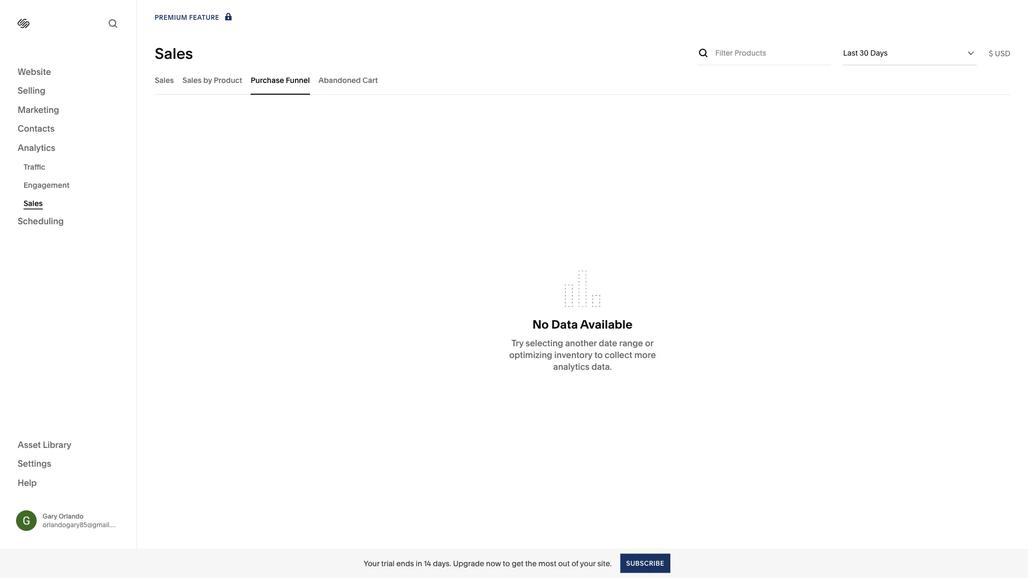 Task type: locate. For each thing, give the bounding box(es) containing it.
product
[[214, 76, 242, 85]]

settings
[[18, 459, 51, 469]]

help link
[[18, 477, 37, 489]]

sales
[[155, 44, 193, 62], [155, 76, 174, 85], [182, 76, 202, 85], [24, 199, 43, 208]]

abandoned
[[319, 76, 361, 85]]

funnel
[[286, 76, 310, 85]]

$
[[989, 49, 993, 58]]

0 vertical spatial to
[[595, 350, 603, 360]]

last 30 days
[[843, 48, 888, 58]]

by
[[203, 76, 212, 85]]

help
[[18, 478, 37, 488]]

purchase
[[251, 76, 284, 85]]

abandoned cart
[[319, 76, 378, 85]]

1 vertical spatial to
[[503, 559, 510, 568]]

0 horizontal spatial to
[[503, 559, 510, 568]]

1 horizontal spatial to
[[595, 350, 603, 360]]

library
[[43, 440, 71, 450]]

or
[[645, 338, 654, 349]]

usd
[[995, 49, 1011, 58]]

optimizing
[[509, 350, 552, 360]]

cart
[[363, 76, 378, 85]]

collect
[[605, 350, 632, 360]]

to up data.
[[595, 350, 603, 360]]

contacts
[[18, 123, 55, 134]]

premium feature button
[[155, 12, 234, 24]]

Filter Products field
[[715, 47, 832, 59]]

most
[[539, 559, 556, 568]]

asset library
[[18, 440, 71, 450]]

sales inside button
[[182, 76, 202, 85]]

30
[[860, 48, 869, 58]]

marketing
[[18, 104, 59, 115]]

ends
[[396, 559, 414, 568]]

analytics
[[18, 142, 55, 153]]

scheduling link
[[18, 216, 119, 228]]

to inside try selecting another date range or optimizing inventory to collect more analytics data.
[[595, 350, 603, 360]]

subscribe button
[[620, 554, 670, 573]]

tab list
[[155, 65, 1011, 95]]

to
[[595, 350, 603, 360], [503, 559, 510, 568]]

in
[[416, 559, 422, 568]]

your
[[580, 559, 596, 568]]

orlandogary85@gmail.com
[[43, 521, 124, 529]]

last
[[843, 48, 858, 58]]

sales button
[[155, 65, 174, 95]]

data
[[552, 317, 578, 332]]

sales by product button
[[182, 65, 242, 95]]

contacts link
[[18, 123, 119, 135]]

premium feature
[[155, 14, 219, 21]]

asset
[[18, 440, 41, 450]]

premium
[[155, 14, 187, 21]]

of
[[572, 559, 579, 568]]

inventory
[[554, 350, 593, 360]]

settings link
[[18, 458, 119, 471]]

to for now
[[503, 559, 510, 568]]

to left get
[[503, 559, 510, 568]]

selling
[[18, 85, 45, 96]]

engagement
[[24, 180, 69, 190]]

website link
[[18, 66, 119, 78]]

trial
[[381, 559, 395, 568]]

site.
[[598, 559, 612, 568]]

purchase funnel
[[251, 76, 310, 85]]

selling link
[[18, 85, 119, 97]]



Task type: describe. For each thing, give the bounding box(es) containing it.
data.
[[592, 362, 612, 372]]

website
[[18, 66, 51, 77]]

days
[[871, 48, 888, 58]]

gary
[[43, 513, 57, 520]]

try
[[512, 338, 524, 349]]

traffic link
[[24, 158, 125, 176]]

out
[[558, 559, 570, 568]]

analytics link
[[18, 142, 119, 155]]

get
[[512, 559, 524, 568]]

$ usd
[[989, 49, 1011, 58]]

tab list containing sales
[[155, 65, 1011, 95]]

orlando
[[59, 513, 84, 520]]

sales by product
[[182, 76, 242, 85]]

the
[[525, 559, 537, 568]]

no data available
[[533, 317, 633, 332]]

sales link
[[24, 194, 125, 212]]

traffic
[[24, 162, 45, 171]]

abandoned cart button
[[319, 65, 378, 95]]

gary orlando orlandogary85@gmail.com
[[43, 513, 124, 529]]

subscribe
[[626, 560, 665, 567]]

asset library link
[[18, 439, 119, 452]]

upgrade
[[453, 559, 484, 568]]

your trial ends in 14 days. upgrade now to get the most out of your site.
[[364, 559, 612, 568]]

available
[[580, 317, 633, 332]]

range
[[619, 338, 643, 349]]

last 30 days button
[[843, 41, 977, 65]]

now
[[486, 559, 501, 568]]

date
[[599, 338, 617, 349]]

another
[[565, 338, 597, 349]]

your
[[364, 559, 380, 568]]

scheduling
[[18, 216, 64, 227]]

no
[[533, 317, 549, 332]]

analytics
[[553, 362, 590, 372]]

selecting
[[526, 338, 563, 349]]

purchase funnel button
[[251, 65, 310, 95]]

days.
[[433, 559, 451, 568]]

feature
[[189, 14, 219, 21]]

14
[[424, 559, 431, 568]]

more
[[634, 350, 656, 360]]

try selecting another date range or optimizing inventory to collect more analytics data.
[[509, 338, 656, 372]]

marketing link
[[18, 104, 119, 116]]

to for inventory
[[595, 350, 603, 360]]

engagement link
[[24, 176, 125, 194]]



Task type: vqa. For each thing, say whether or not it's contained in the screenshot.
Analytics link
yes



